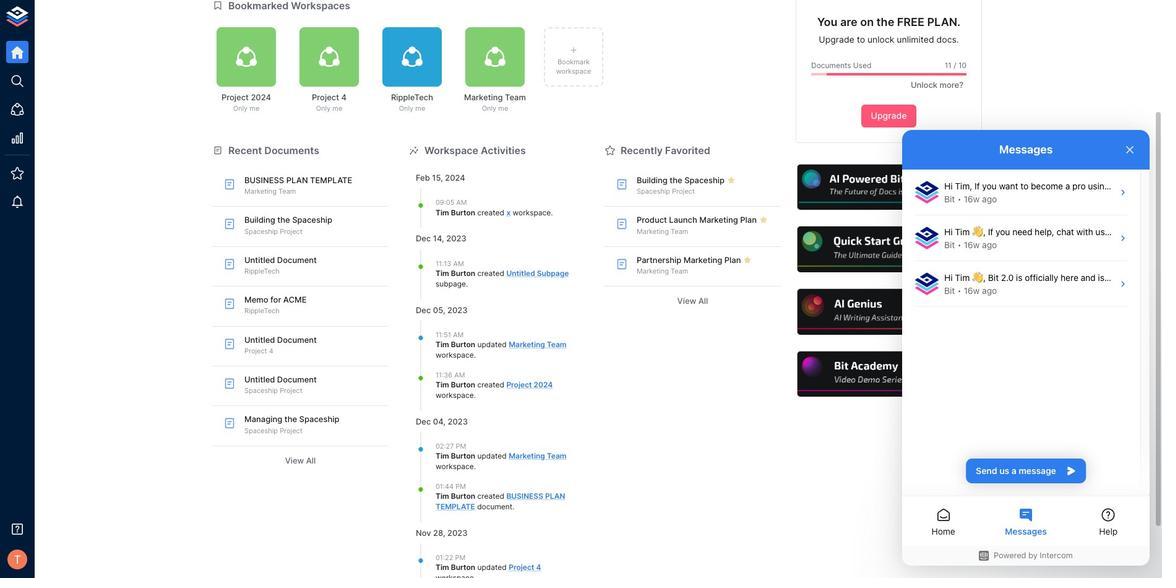 Task type: describe. For each thing, give the bounding box(es) containing it.
are
[[841, 15, 858, 28]]

marketing inside business plan template marketing team
[[245, 187, 277, 196]]

memo for acme rippletech
[[245, 295, 307, 315]]

marketing team link for business plan template
[[509, 452, 567, 461]]

02:27
[[436, 442, 454, 451]]

project 2024 link
[[507, 380, 553, 390]]

2024 inside project 2024 only me
[[251, 92, 271, 102]]

0 vertical spatial plan
[[741, 215, 757, 225]]

. for 11:51 am tim burton updated marketing team workspace .
[[474, 350, 476, 360]]

you
[[818, 15, 838, 28]]

building the spaceship
[[637, 175, 725, 185]]

11:51 am tim burton updated marketing team workspace .
[[436, 330, 567, 360]]

launch
[[670, 215, 698, 225]]

dec 05, 2023
[[416, 305, 468, 315]]

2023 for nov 28, 2023
[[448, 528, 468, 538]]

4 created from the top
[[478, 492, 505, 501]]

untitled document spaceship project
[[245, 375, 317, 395]]

building for building the spaceship spaceship project
[[245, 215, 275, 225]]

upgrade inside upgrade button
[[872, 110, 907, 121]]

only inside rippletech only me
[[399, 104, 414, 113]]

1 vertical spatial all
[[306, 456, 316, 466]]

11:51
[[436, 330, 451, 339]]

nov
[[416, 528, 431, 538]]

plan for business plan template marketing team
[[287, 175, 308, 185]]

you are on the free plan. upgrade to unlock unlimited docs.
[[818, 15, 961, 45]]

. inside 09:05 am tim burton created x workspace .
[[551, 208, 553, 217]]

document for untitled document rippletech
[[277, 255, 317, 265]]

project inside project 4 only me
[[312, 92, 339, 102]]

28,
[[434, 528, 446, 538]]

upgrade inside you are on the free plan. upgrade to unlock unlimited docs.
[[819, 34, 855, 45]]

workspace for 11:51 am tim burton updated marketing team workspace .
[[436, 350, 474, 360]]

managing the spaceship spaceship project
[[245, 415, 340, 435]]

1 vertical spatial plan
[[725, 255, 742, 265]]

untitled document project 4
[[245, 335, 317, 355]]

bookmark workspace button
[[544, 27, 604, 87]]

on
[[861, 15, 874, 28]]

product launch marketing plan
[[637, 215, 757, 225]]

me for marketing team
[[499, 104, 509, 113]]

marketing right launch
[[700, 215, 739, 225]]

project inside managing the spaceship spaceship project
[[280, 426, 303, 435]]

subpage
[[436, 279, 466, 288]]

tim burton created
[[436, 492, 507, 501]]

team inside "11:51 am tim burton updated marketing team workspace ."
[[547, 340, 567, 349]]

tim for 11:51 am tim burton updated marketing team workspace .
[[436, 340, 449, 349]]

01:22 pm tim burton updated project 4
[[436, 554, 541, 572]]

14,
[[433, 234, 444, 244]]

1 vertical spatial pm
[[456, 482, 466, 491]]

01:44
[[436, 482, 454, 491]]

2023 for dec 04, 2023
[[448, 417, 468, 426]]

bookmark workspace
[[557, 57, 592, 76]]

tim for 01:22 pm tim burton updated project 4
[[436, 563, 449, 572]]

feb
[[416, 173, 430, 183]]

upgrade button
[[862, 105, 917, 127]]

x link
[[507, 208, 511, 217]]

11:36 am tim burton created project 2024 workspace .
[[436, 371, 553, 400]]

11 / 10
[[945, 60, 967, 70]]

only for project 4
[[316, 104, 331, 113]]

1 vertical spatial view all
[[285, 456, 316, 466]]

burton for 02:27 pm tim burton updated marketing team workspace .
[[451, 452, 476, 461]]

11:13 am tim burton created untitled subpage subpage .
[[436, 259, 569, 288]]

untitled subpage link
[[507, 269, 569, 278]]

burton for 11:51 am tim burton updated marketing team workspace .
[[451, 340, 476, 349]]

0 vertical spatial all
[[699, 296, 709, 306]]

team inside business plan template marketing team
[[279, 187, 296, 196]]

to
[[857, 34, 866, 45]]

updated for workspace
[[478, 340, 507, 349]]

01:22
[[436, 554, 453, 562]]

partnership marketing plan
[[637, 255, 742, 265]]

11:13
[[436, 259, 452, 268]]

workspace activities
[[425, 144, 526, 156]]

team inside marketing team only me
[[505, 92, 526, 102]]

t
[[14, 553, 21, 567]]

business for business plan template marketing team
[[245, 175, 284, 185]]

tim for 02:27 pm tim burton updated marketing team workspace .
[[436, 452, 449, 461]]

business plan template
[[436, 492, 566, 512]]

building the spaceship spaceship project
[[245, 215, 333, 236]]

spaceship down untitled document spaceship project
[[299, 415, 340, 424]]

subpage
[[537, 269, 569, 278]]

0 horizontal spatial documents
[[265, 144, 319, 156]]

document for untitled document spaceship project
[[277, 375, 317, 385]]

used
[[854, 60, 872, 70]]

project 4 only me
[[312, 92, 347, 113]]

workspace inside "button"
[[557, 67, 592, 76]]

x
[[507, 208, 511, 217]]

business plan template link
[[436, 492, 566, 512]]

marketing team link for project 2024
[[509, 340, 567, 349]]

recently
[[621, 144, 663, 156]]

untitled for untitled document project 4
[[245, 335, 275, 345]]

marketing inside marketing team only me
[[464, 92, 503, 102]]

2023 for dec 05, 2023
[[448, 305, 468, 315]]

2023 for dec 14, 2023
[[447, 234, 467, 244]]

me for project 4
[[333, 104, 343, 113]]

document for untitled document project 4
[[277, 335, 317, 345]]

plan for business plan template
[[545, 492, 566, 501]]

untitled inside 11:13 am tim burton created untitled subpage subpage .
[[507, 269, 535, 278]]

02:27 pm tim burton updated marketing team workspace .
[[436, 442, 567, 471]]

rippletech only me
[[391, 92, 434, 113]]

recently favorited
[[621, 144, 711, 156]]

dec 04, 2023
[[416, 417, 468, 426]]

unlock more?
[[912, 80, 964, 90]]

6 tim from the top
[[436, 492, 449, 501]]

am for project
[[455, 371, 465, 379]]

dec 14, 2023
[[416, 234, 467, 244]]

marketing down product
[[637, 227, 669, 236]]

am for untitled
[[454, 259, 464, 268]]

team inside 02:27 pm tim burton updated marketing team workspace .
[[547, 452, 567, 461]]

4 help image from the top
[[796, 350, 983, 399]]

unlimited
[[897, 34, 935, 45]]

1 help image from the top
[[796, 163, 983, 212]]

for
[[271, 295, 281, 305]]

11
[[945, 60, 952, 70]]

feb 15, 2024
[[416, 173, 466, 183]]

untitled for untitled document rippletech
[[245, 255, 275, 265]]

2024 inside 11:36 am tim burton created project 2024 workspace .
[[534, 380, 553, 390]]

project inside 11:36 am tim burton created project 2024 workspace .
[[507, 380, 532, 390]]

. for 02:27 pm tim burton updated marketing team workspace .
[[474, 462, 476, 471]]

template for business plan template
[[436, 502, 475, 512]]

memo
[[245, 295, 269, 305]]



Task type: vqa. For each thing, say whether or not it's contained in the screenshot.
the bottommost Documents
yes



Task type: locate. For each thing, give the bounding box(es) containing it.
tim inside 02:27 pm tim burton updated marketing team workspace .
[[436, 452, 449, 461]]

rippletech
[[391, 92, 434, 102], [245, 267, 280, 276], [245, 307, 280, 315]]

business inside business plan template marketing team
[[245, 175, 284, 185]]

tim down 11:36
[[436, 380, 449, 390]]

marketing team down product
[[637, 227, 689, 236]]

documents left used
[[812, 60, 852, 70]]

3 document from the top
[[277, 375, 317, 385]]

only inside project 2024 only me
[[233, 104, 248, 113]]

progress bar
[[812, 73, 983, 76]]

1 vertical spatial view all button
[[212, 451, 389, 470]]

document inside "untitled document rippletech"
[[277, 255, 317, 265]]

1 burton from the top
[[451, 208, 476, 217]]

workspace down 11:36
[[436, 391, 474, 400]]

project 4 link
[[509, 563, 541, 572]]

document down the building the spaceship spaceship project
[[277, 255, 317, 265]]

0 horizontal spatial 2024
[[251, 92, 271, 102]]

1 horizontal spatial plan
[[545, 492, 566, 501]]

2023 right 14,
[[447, 234, 467, 244]]

0 horizontal spatial 4
[[269, 347, 274, 355]]

05,
[[433, 305, 446, 315]]

tim inside "11:51 am tim burton updated marketing team workspace ."
[[436, 340, 449, 349]]

all down partnership marketing plan on the top right
[[699, 296, 709, 306]]

created inside 11:13 am tim burton created untitled subpage subpage .
[[478, 269, 505, 278]]

business up document
[[507, 492, 544, 501]]

view for topmost view all "button"
[[678, 296, 697, 306]]

spaceship up "untitled document rippletech"
[[245, 227, 278, 236]]

untitled document rippletech
[[245, 255, 317, 276]]

tim down 11:13
[[436, 269, 449, 278]]

upgrade
[[819, 34, 855, 45], [872, 110, 907, 121]]

workspace inside "11:51 am tim burton updated marketing team workspace ."
[[436, 350, 474, 360]]

marketing inside 02:27 pm tim burton updated marketing team workspace .
[[509, 452, 545, 461]]

plan inside business plan template marketing team
[[287, 175, 308, 185]]

workspace for 11:36 am tim burton created project 2024 workspace .
[[436, 391, 474, 400]]

document
[[478, 502, 513, 512]]

burton inside 09:05 am tim burton created x workspace .
[[451, 208, 476, 217]]

2 horizontal spatial 2024
[[534, 380, 553, 390]]

dec
[[416, 234, 431, 244], [416, 305, 431, 315], [416, 417, 431, 426]]

tim inside 09:05 am tim burton created x workspace .
[[436, 208, 449, 217]]

0 vertical spatial updated
[[478, 340, 507, 349]]

the for building the spaceship
[[670, 175, 683, 185]]

updated for document
[[478, 452, 507, 461]]

favorited
[[666, 144, 711, 156]]

building for building the spaceship
[[637, 175, 668, 185]]

pm for project
[[455, 554, 466, 562]]

nov 28, 2023
[[416, 528, 468, 538]]

1 vertical spatial upgrade
[[872, 110, 907, 121]]

4 tim from the top
[[436, 380, 449, 390]]

3 burton from the top
[[451, 340, 476, 349]]

2024 right the 15,
[[445, 173, 466, 183]]

activities
[[481, 144, 526, 156]]

0 vertical spatial rippletech
[[391, 92, 434, 102]]

5 tim from the top
[[436, 452, 449, 461]]

0 horizontal spatial view
[[285, 456, 304, 466]]

unlock more? button
[[905, 76, 967, 95]]

burton inside 11:36 am tim burton created project 2024 workspace .
[[451, 380, 476, 390]]

untitled inside 'untitled document project 4'
[[245, 335, 275, 345]]

project
[[222, 92, 249, 102], [312, 92, 339, 102], [673, 187, 695, 196], [280, 227, 303, 236], [245, 347, 267, 355], [507, 380, 532, 390], [280, 387, 303, 395], [280, 426, 303, 435], [509, 563, 535, 572]]

0 horizontal spatial business
[[245, 175, 284, 185]]

document down acme on the left of page
[[277, 335, 317, 345]]

4 inside project 4 only me
[[341, 92, 347, 102]]

1 document from the top
[[277, 255, 317, 265]]

1 tim from the top
[[436, 208, 449, 217]]

workspace inside 02:27 pm tim burton updated marketing team workspace .
[[436, 462, 474, 471]]

project inside project 2024 only me
[[222, 92, 249, 102]]

1 horizontal spatial 2024
[[445, 173, 466, 183]]

2 vertical spatial rippletech
[[245, 307, 280, 315]]

the up spaceship project on the right of the page
[[670, 175, 683, 185]]

0 vertical spatial template
[[310, 175, 353, 185]]

1 vertical spatial rippletech
[[245, 267, 280, 276]]

untitled up memo
[[245, 255, 275, 265]]

plan inside business plan template
[[545, 492, 566, 501]]

marketing up business plan template
[[509, 452, 545, 461]]

2 vertical spatial 4
[[537, 563, 541, 572]]

spaceship up managing
[[245, 387, 278, 395]]

am inside "11:51 am tim burton updated marketing team workspace ."
[[453, 330, 464, 339]]

burton up the subpage
[[451, 269, 476, 278]]

all
[[699, 296, 709, 306], [306, 456, 316, 466]]

spaceship down managing
[[245, 426, 278, 435]]

created left untitled subpage link on the left top of the page
[[478, 269, 505, 278]]

1 horizontal spatial view all
[[678, 296, 709, 306]]

created inside 11:36 am tim burton created project 2024 workspace .
[[478, 380, 505, 390]]

product
[[637, 215, 668, 225]]

0 vertical spatial 4
[[341, 92, 347, 102]]

1 me from the left
[[250, 104, 260, 113]]

documents up business plan template marketing team
[[265, 144, 319, 156]]

0 vertical spatial dec
[[416, 234, 431, 244]]

view for view all "button" to the left
[[285, 456, 304, 466]]

untitled inside "untitled document rippletech"
[[245, 255, 275, 265]]

1 only from the left
[[233, 104, 248, 113]]

09:05 am tim burton created x workspace .
[[436, 198, 553, 217]]

the for building the spaceship spaceship project
[[278, 215, 290, 225]]

team
[[505, 92, 526, 102], [279, 187, 296, 196], [671, 227, 689, 236], [671, 267, 689, 276], [547, 340, 567, 349], [547, 452, 567, 461]]

docs.
[[937, 34, 960, 45]]

.
[[551, 208, 553, 217], [466, 279, 468, 288], [474, 350, 476, 360], [474, 391, 476, 400], [474, 462, 476, 471], [513, 502, 515, 512]]

1 vertical spatial 4
[[269, 347, 274, 355]]

1 vertical spatial document
[[277, 335, 317, 345]]

untitled down "memo for acme rippletech"
[[245, 335, 275, 345]]

0 horizontal spatial view all
[[285, 456, 316, 466]]

marketing team for product
[[637, 227, 689, 236]]

building
[[637, 175, 668, 185], [245, 215, 275, 225]]

me inside project 4 only me
[[333, 104, 343, 113]]

plan
[[741, 215, 757, 225], [725, 255, 742, 265]]

only inside project 4 only me
[[316, 104, 331, 113]]

1 marketing team from the top
[[637, 227, 689, 236]]

project inside the building the spaceship spaceship project
[[280, 227, 303, 236]]

0 vertical spatial plan
[[287, 175, 308, 185]]

tim inside 11:36 am tim burton created project 2024 workspace .
[[436, 380, 449, 390]]

workspace up 11:36
[[436, 350, 474, 360]]

help image
[[796, 163, 983, 212], [796, 225, 983, 274], [796, 287, 983, 337], [796, 350, 983, 399]]

2 vertical spatial 2024
[[534, 380, 553, 390]]

3 created from the top
[[478, 380, 505, 390]]

0 vertical spatial 2024
[[251, 92, 271, 102]]

01:44 pm
[[436, 482, 466, 491]]

updated inside 01:22 pm tim burton updated project 4
[[478, 563, 507, 572]]

1 updated from the top
[[478, 340, 507, 349]]

created inside 09:05 am tim burton created x workspace .
[[478, 208, 505, 217]]

spaceship project
[[637, 187, 695, 196]]

1 vertical spatial dec
[[416, 305, 431, 315]]

created up document .
[[478, 492, 505, 501]]

1 horizontal spatial 4
[[341, 92, 347, 102]]

burton down 11:51 in the bottom left of the page
[[451, 340, 476, 349]]

2023
[[447, 234, 467, 244], [448, 305, 468, 315], [448, 417, 468, 426], [448, 528, 468, 538]]

project inside 01:22 pm tim burton updated project 4
[[509, 563, 535, 572]]

burton down 02:27
[[451, 452, 476, 461]]

2 marketing team from the top
[[637, 267, 689, 276]]

marketing down product launch marketing plan
[[684, 255, 723, 265]]

2 only from the left
[[316, 104, 331, 113]]

4 burton from the top
[[451, 380, 476, 390]]

1 horizontal spatial upgrade
[[872, 110, 907, 121]]

tim down 01:22
[[436, 563, 449, 572]]

0 horizontal spatial upgrade
[[819, 34, 855, 45]]

3 help image from the top
[[796, 287, 983, 337]]

burton for 01:22 pm tim burton updated project 4
[[451, 563, 476, 572]]

workspace inside 09:05 am tim burton created x workspace .
[[513, 208, 551, 217]]

09:05
[[436, 198, 455, 207]]

spaceship down business plan template marketing team
[[292, 215, 333, 225]]

5 burton from the top
[[451, 452, 476, 461]]

04,
[[433, 417, 446, 426]]

rippletech inside "untitled document rippletech"
[[245, 267, 280, 276]]

2023 right 28,
[[448, 528, 468, 538]]

dialog
[[903, 130, 1151, 566]]

plan.
[[928, 15, 961, 28]]

untitled up managing
[[245, 375, 275, 385]]

spaceship up product
[[637, 187, 671, 196]]

1 vertical spatial 2024
[[445, 173, 466, 183]]

view all down managing the spaceship spaceship project
[[285, 456, 316, 466]]

only for marketing team
[[482, 104, 497, 113]]

view down managing the spaceship spaceship project
[[285, 456, 304, 466]]

view all button down managing the spaceship spaceship project
[[212, 451, 389, 470]]

all down managing the spaceship spaceship project
[[306, 456, 316, 466]]

burton for 11:13 am tim burton created untitled subpage subpage .
[[451, 269, 476, 278]]

dec left 04, at the left of page
[[416, 417, 431, 426]]

2 vertical spatial pm
[[455, 554, 466, 562]]

1 vertical spatial plan
[[545, 492, 566, 501]]

pm inside 01:22 pm tim burton updated project 4
[[455, 554, 466, 562]]

am right 11:36
[[455, 371, 465, 379]]

0 vertical spatial building
[[637, 175, 668, 185]]

am inside 09:05 am tim burton created x workspace .
[[457, 198, 467, 207]]

1 horizontal spatial view all button
[[605, 292, 781, 311]]

me inside rippletech only me
[[416, 104, 426, 113]]

2 marketing team link from the top
[[509, 452, 567, 461]]

building inside the building the spaceship spaceship project
[[245, 215, 275, 225]]

marketing team
[[637, 227, 689, 236], [637, 267, 689, 276]]

marketing team link up the business plan template link
[[509, 452, 567, 461]]

template
[[310, 175, 353, 185], [436, 502, 475, 512]]

burton down "01:44 pm"
[[451, 492, 476, 501]]

project 2024 only me
[[222, 92, 271, 113]]

0 horizontal spatial building
[[245, 215, 275, 225]]

pm right 02:27
[[456, 442, 467, 451]]

2 burton from the top
[[451, 269, 476, 278]]

only inside marketing team only me
[[482, 104, 497, 113]]

1 dec from the top
[[416, 234, 431, 244]]

1 vertical spatial view
[[285, 456, 304, 466]]

created for untitled
[[478, 269, 505, 278]]

the
[[877, 15, 895, 28], [670, 175, 683, 185], [278, 215, 290, 225], [285, 415, 297, 424]]

am right 11:51 in the bottom left of the page
[[453, 330, 464, 339]]

burton down 09:05
[[451, 208, 476, 217]]

1 vertical spatial updated
[[478, 452, 507, 461]]

recent documents
[[229, 144, 319, 156]]

tim down 01:44
[[436, 492, 449, 501]]

acme
[[284, 295, 307, 305]]

bookmark
[[558, 57, 590, 66]]

0 vertical spatial view all button
[[605, 292, 781, 311]]

pm inside 02:27 pm tim burton updated marketing team workspace .
[[456, 442, 467, 451]]

unlock
[[912, 80, 938, 90]]

created for x
[[478, 208, 505, 217]]

0 horizontal spatial template
[[310, 175, 353, 185]]

am right 09:05
[[457, 198, 467, 207]]

workspace
[[425, 144, 479, 156]]

pm up tim burton created
[[456, 482, 466, 491]]

1 vertical spatial marketing team link
[[509, 452, 567, 461]]

the inside you are on the free plan. upgrade to unlock unlimited docs.
[[877, 15, 895, 28]]

business down the recent documents
[[245, 175, 284, 185]]

plan
[[287, 175, 308, 185], [545, 492, 566, 501]]

2024
[[251, 92, 271, 102], [445, 173, 466, 183], [534, 380, 553, 390]]

0 horizontal spatial plan
[[287, 175, 308, 185]]

document inside untitled document spaceship project
[[277, 375, 317, 385]]

2 vertical spatial updated
[[478, 563, 507, 572]]

the down business plan template marketing team
[[278, 215, 290, 225]]

tim inside 01:22 pm tim burton updated project 4
[[436, 563, 449, 572]]

burton for 11:36 am tim burton created project 2024 workspace .
[[451, 380, 476, 390]]

workspace inside 11:36 am tim burton created project 2024 workspace .
[[436, 391, 474, 400]]

created for project
[[478, 380, 505, 390]]

3 tim from the top
[[436, 340, 449, 349]]

am right 11:13
[[454, 259, 464, 268]]

spaceship down 'favorited'
[[685, 175, 725, 185]]

workspace right x link
[[513, 208, 551, 217]]

tim inside 11:13 am tim burton created untitled subpage subpage .
[[436, 269, 449, 278]]

tim down 09:05
[[436, 208, 449, 217]]

1 vertical spatial documents
[[265, 144, 319, 156]]

0 vertical spatial view
[[678, 296, 697, 306]]

dec left the 05,
[[416, 305, 431, 315]]

only for project 2024
[[233, 104, 248, 113]]

managing
[[245, 415, 283, 424]]

burton inside 02:27 pm tim burton updated marketing team workspace .
[[451, 452, 476, 461]]

building up spaceship project on the right of the page
[[637, 175, 668, 185]]

view
[[678, 296, 697, 306], [285, 456, 304, 466]]

spaceship inside untitled document spaceship project
[[245, 387, 278, 395]]

am inside 11:36 am tim burton created project 2024 workspace .
[[455, 371, 465, 379]]

7 burton from the top
[[451, 563, 476, 572]]

dec for dec 14, 2023
[[416, 234, 431, 244]]

15,
[[432, 173, 443, 183]]

view all down partnership marketing plan on the top right
[[678, 296, 709, 306]]

4 only from the left
[[482, 104, 497, 113]]

untitled inside untitled document spaceship project
[[245, 375, 275, 385]]

0 vertical spatial pm
[[456, 442, 467, 451]]

1 created from the top
[[478, 208, 505, 217]]

building up "untitled document rippletech"
[[245, 215, 275, 225]]

tim for 11:13 am tim burton created untitled subpage subpage .
[[436, 269, 449, 278]]

the up unlock
[[877, 15, 895, 28]]

. for 11:36 am tim burton created project 2024 workspace .
[[474, 391, 476, 400]]

me inside marketing team only me
[[499, 104, 509, 113]]

me
[[250, 104, 260, 113], [333, 104, 343, 113], [416, 104, 426, 113], [499, 104, 509, 113]]

template inside business plan template
[[436, 502, 475, 512]]

updated up 11:36 am tim burton created project 2024 workspace .
[[478, 340, 507, 349]]

spaceship
[[685, 175, 725, 185], [637, 187, 671, 196], [292, 215, 333, 225], [245, 227, 278, 236], [245, 387, 278, 395], [299, 415, 340, 424], [245, 426, 278, 435]]

rippletech inside "memo for acme rippletech"
[[245, 307, 280, 315]]

0 vertical spatial marketing team
[[637, 227, 689, 236]]

document .
[[475, 502, 515, 512]]

2 dec from the top
[[416, 305, 431, 315]]

business plan template marketing team
[[245, 175, 353, 196]]

7 tim from the top
[[436, 563, 449, 572]]

updated inside "11:51 am tim burton updated marketing team workspace ."
[[478, 340, 507, 349]]

2 tim from the top
[[436, 269, 449, 278]]

1 horizontal spatial documents
[[812, 60, 852, 70]]

tim down 11:51 in the bottom left of the page
[[436, 340, 449, 349]]

me inside project 2024 only me
[[250, 104, 260, 113]]

burton down 01:22
[[451, 563, 476, 572]]

pm for marketing
[[456, 442, 467, 451]]

2 vertical spatial dec
[[416, 417, 431, 426]]

3 only from the left
[[399, 104, 414, 113]]

updated up tim burton created
[[478, 452, 507, 461]]

dec for dec 05, 2023
[[416, 305, 431, 315]]

burton down 11:36
[[451, 380, 476, 390]]

more?
[[940, 80, 964, 90]]

0 horizontal spatial all
[[306, 456, 316, 466]]

0 vertical spatial view all
[[678, 296, 709, 306]]

marketing team down 'partnership'
[[637, 267, 689, 276]]

documents used
[[812, 60, 872, 70]]

1 horizontal spatial business
[[507, 492, 544, 501]]

1 horizontal spatial building
[[637, 175, 668, 185]]

burton inside 01:22 pm tim burton updated project 4
[[451, 563, 476, 572]]

project inside untitled document spaceship project
[[280, 387, 303, 395]]

the right managing
[[285, 415, 297, 424]]

0 vertical spatial marketing team link
[[509, 340, 567, 349]]

. for 11:13 am tim burton created untitled subpage subpage .
[[466, 279, 468, 288]]

2 me from the left
[[333, 104, 343, 113]]

document
[[277, 255, 317, 265], [277, 335, 317, 345], [277, 375, 317, 385]]

am
[[457, 198, 467, 207], [454, 259, 464, 268], [453, 330, 464, 339], [455, 371, 465, 379]]

2 horizontal spatial 4
[[537, 563, 541, 572]]

view all button
[[605, 292, 781, 311], [212, 451, 389, 470]]

unlock
[[868, 34, 895, 45]]

1 vertical spatial template
[[436, 502, 475, 512]]

created left x
[[478, 208, 505, 217]]

1 vertical spatial marketing team
[[637, 267, 689, 276]]

burton for 09:05 am tim burton created x workspace .
[[451, 208, 476, 217]]

4 me from the left
[[499, 104, 509, 113]]

marketing team only me
[[464, 92, 526, 113]]

1 horizontal spatial template
[[436, 502, 475, 512]]

am for x
[[457, 198, 467, 207]]

marketing inside "11:51 am tim burton updated marketing team workspace ."
[[509, 340, 545, 349]]

am for marketing
[[453, 330, 464, 339]]

t button
[[4, 546, 31, 573]]

2023 right 04, at the left of page
[[448, 417, 468, 426]]

3 updated from the top
[[478, 563, 507, 572]]

updated inside 02:27 pm tim burton updated marketing team workspace .
[[478, 452, 507, 461]]

the inside managing the spaceship spaceship project
[[285, 415, 297, 424]]

1 horizontal spatial all
[[699, 296, 709, 306]]

workspace
[[557, 67, 592, 76], [513, 208, 551, 217], [436, 350, 474, 360], [436, 391, 474, 400], [436, 462, 474, 471]]

marketing team link up project 2024 'link'
[[509, 340, 567, 349]]

view all button down partnership marketing plan on the top right
[[605, 292, 781, 311]]

business
[[245, 175, 284, 185], [507, 492, 544, 501]]

0 vertical spatial business
[[245, 175, 284, 185]]

business inside business plan template
[[507, 492, 544, 501]]

pm
[[456, 442, 467, 451], [456, 482, 466, 491], [455, 554, 466, 562]]

4 inside 'untitled document project 4'
[[269, 347, 274, 355]]

marketing up workspace activities
[[464, 92, 503, 102]]

burton inside "11:51 am tim burton updated marketing team workspace ."
[[451, 340, 476, 349]]

view down partnership marketing plan on the top right
[[678, 296, 697, 306]]

0 horizontal spatial view all button
[[212, 451, 389, 470]]

workspace up "01:44 pm"
[[436, 462, 474, 471]]

3 me from the left
[[416, 104, 426, 113]]

2023 right the 05,
[[448, 305, 468, 315]]

tim for 09:05 am tim burton created x workspace .
[[436, 208, 449, 217]]

marketing team link
[[509, 340, 567, 349], [509, 452, 567, 461]]

updated left project 4 link
[[478, 563, 507, 572]]

6 burton from the top
[[451, 492, 476, 501]]

1 horizontal spatial view
[[678, 296, 697, 306]]

dec left 14,
[[416, 234, 431, 244]]

business for business plan template
[[507, 492, 544, 501]]

upgrade down unlock more? button
[[872, 110, 907, 121]]

. inside 02:27 pm tim burton updated marketing team workspace .
[[474, 462, 476, 471]]

document inside 'untitled document project 4'
[[277, 335, 317, 345]]

0 vertical spatial upgrade
[[819, 34, 855, 45]]

template inside business plan template marketing team
[[310, 175, 353, 185]]

documents
[[812, 60, 852, 70], [265, 144, 319, 156]]

partnership
[[637, 255, 682, 265]]

dec for dec 04, 2023
[[416, 417, 431, 426]]

2024 down "11:51 am tim burton updated marketing team workspace ."
[[534, 380, 553, 390]]

marketing team for partnership
[[637, 267, 689, 276]]

marketing up project 2024 'link'
[[509, 340, 545, 349]]

workspace for 02:27 pm tim burton updated marketing team workspace .
[[436, 462, 474, 471]]

upgrade down you
[[819, 34, 855, 45]]

2 created from the top
[[478, 269, 505, 278]]

created left project 2024 'link'
[[478, 380, 505, 390]]

am inside 11:13 am tim burton created untitled subpage subpage .
[[454, 259, 464, 268]]

. inside "11:51 am tim burton updated marketing team workspace ."
[[474, 350, 476, 360]]

tim down 02:27
[[436, 452, 449, 461]]

burton inside 11:13 am tim burton created untitled subpage subpage .
[[451, 269, 476, 278]]

the inside the building the spaceship spaceship project
[[278, 215, 290, 225]]

10
[[959, 60, 967, 70]]

recent
[[229, 144, 262, 156]]

untitled left subpage
[[507, 269, 535, 278]]

2 help image from the top
[[796, 225, 983, 274]]

0 vertical spatial document
[[277, 255, 317, 265]]

1 vertical spatial building
[[245, 215, 275, 225]]

. inside 11:13 am tim burton created untitled subpage subpage .
[[466, 279, 468, 288]]

document down 'untitled document project 4'
[[277, 375, 317, 385]]

marketing down 'partnership'
[[637, 267, 669, 276]]

2 document from the top
[[277, 335, 317, 345]]

untitled for untitled document spaceship project
[[245, 375, 275, 385]]

2 vertical spatial document
[[277, 375, 317, 385]]

1 vertical spatial business
[[507, 492, 544, 501]]

tim for 11:36 am tim burton created project 2024 workspace .
[[436, 380, 449, 390]]

workspace down bookmark in the top of the page
[[557, 67, 592, 76]]

0 vertical spatial documents
[[812, 60, 852, 70]]

2024 up the recent documents
[[251, 92, 271, 102]]

the for managing the spaceship spaceship project
[[285, 415, 297, 424]]

. inside 11:36 am tim burton created project 2024 workspace .
[[474, 391, 476, 400]]

/
[[954, 60, 957, 70]]

4 inside 01:22 pm tim burton updated project 4
[[537, 563, 541, 572]]

1 marketing team link from the top
[[509, 340, 567, 349]]

tim
[[436, 208, 449, 217], [436, 269, 449, 278], [436, 340, 449, 349], [436, 380, 449, 390], [436, 452, 449, 461], [436, 492, 449, 501], [436, 563, 449, 572]]

3 dec from the top
[[416, 417, 431, 426]]

2 updated from the top
[[478, 452, 507, 461]]

pm right 01:22
[[455, 554, 466, 562]]

marketing down the recent documents
[[245, 187, 277, 196]]

project inside 'untitled document project 4'
[[245, 347, 267, 355]]

free
[[898, 15, 925, 28]]

template for business plan template marketing team
[[310, 175, 353, 185]]

me for project 2024
[[250, 104, 260, 113]]

11:36
[[436, 371, 453, 379]]



